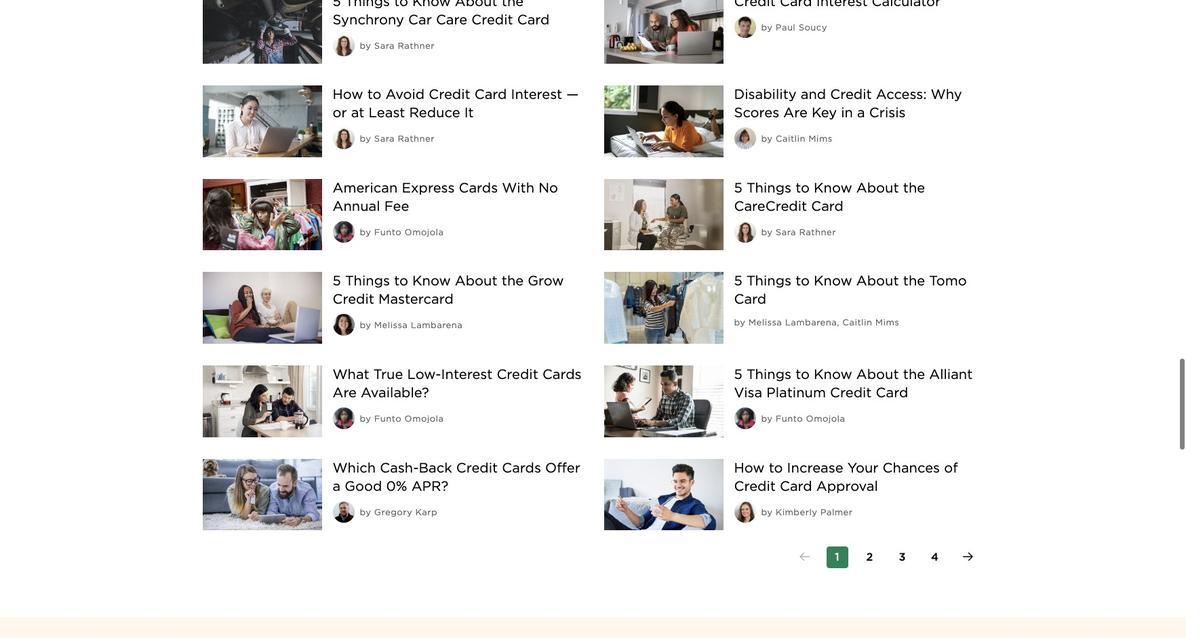 Task type: locate. For each thing, give the bounding box(es) containing it.
1 vertical spatial sara
[[374, 134, 395, 144]]

kimberly palmer's profile picture image
[[734, 501, 756, 523]]

sara rathner link
[[374, 40, 435, 51], [374, 134, 435, 144], [776, 227, 836, 237]]

to for 5 things to know about the alliant visa platinum credit card
[[796, 366, 810, 382]]

sara down carecredit
[[776, 227, 796, 237]]

1 link
[[826, 547, 848, 568]]

funto omojola's profile picture image down what
[[333, 408, 354, 429]]

omojola for to
[[806, 414, 845, 424]]

things inside 5 things to know about the grow credit mastercard
[[345, 273, 390, 289]]

to up mastercard
[[394, 273, 408, 289]]

know up ,
[[814, 273, 852, 289]]

0 horizontal spatial melissa
[[374, 320, 408, 331]]

how up or
[[333, 86, 363, 103]]

platinum
[[767, 385, 826, 401]]

are down and
[[784, 105, 808, 121]]

gregory karp link
[[374, 507, 437, 517]]

0 vertical spatial sara
[[374, 40, 395, 51]]

0 horizontal spatial a
[[333, 478, 341, 494]]

funto omojola link for express
[[374, 227, 444, 237]]

omojola
[[405, 227, 444, 237], [405, 414, 444, 424], [806, 414, 845, 424]]

1 vertical spatial cards
[[543, 366, 582, 382]]

things inside 5 things to know about the synchrony car care credit card
[[345, 0, 390, 9]]

apr?
[[411, 478, 449, 494]]

about inside 5 things to know about the synchrony car care credit card
[[455, 0, 498, 9]]

key
[[812, 105, 837, 121]]

0 vertical spatial by sara rathner
[[360, 40, 435, 51]]

1 horizontal spatial melissa
[[749, 318, 782, 328]]

rathner
[[398, 40, 435, 51], [398, 134, 435, 144], [799, 227, 836, 237]]

the inside 5 things to know about the grow credit mastercard
[[502, 273, 524, 289]]

omojola down "available?"
[[405, 414, 444, 424]]

1 vertical spatial interest
[[441, 366, 493, 382]]

annual
[[333, 198, 380, 214]]

to left increase
[[769, 460, 783, 476]]

0 vertical spatial how
[[333, 86, 363, 103]]

how up kimberly palmer's profile picture
[[734, 460, 765, 476]]

funto for express
[[374, 227, 402, 237]]

things up carecredit
[[747, 180, 792, 196]]

the inside 5 things to know about the synchrony car care credit card
[[502, 0, 524, 9]]

things for 5 things to know about the alliant visa platinum credit card
[[747, 366, 792, 382]]

1 vertical spatial caitlin
[[843, 318, 873, 328]]

funto omojola link down fee
[[374, 227, 444, 237]]

to
[[394, 0, 408, 9], [367, 86, 382, 103], [796, 180, 810, 196], [394, 273, 408, 289], [796, 273, 810, 289], [796, 366, 810, 382], [769, 460, 783, 476]]

by funto omojola down "available?"
[[360, 414, 444, 424]]

1 horizontal spatial lambarena
[[785, 318, 837, 328]]

by sara rathner down carecredit
[[761, 227, 836, 237]]

1 vertical spatial sara rathner link
[[374, 134, 435, 144]]

0 vertical spatial mims
[[809, 134, 833, 144]]

5 things to know about the synchrony car care credit card link
[[333, 0, 550, 27]]

by funto omojola for things
[[761, 414, 845, 424]]

card inside the how to avoid credit card interest — or at least reduce it
[[475, 86, 507, 103]]

1 horizontal spatial cards
[[502, 460, 541, 476]]

interest inside what true low-interest credit cards are available?
[[441, 366, 493, 382]]

funto omojola's profile picture image down visa
[[734, 408, 756, 429]]

by melissa lambarena , caitlin mims
[[734, 318, 900, 328]]

melissa lambarena link
[[749, 318, 837, 328], [374, 320, 463, 331]]

know up mastercard
[[412, 273, 451, 289]]

omojola down platinum
[[806, 414, 845, 424]]

how to increase your chances of credit card approval image
[[604, 459, 723, 530]]

things inside 5 things to know about the tomo card
[[747, 273, 792, 289]]

0 vertical spatial rathner
[[398, 40, 435, 51]]

lambarena for by melissa lambarena , caitlin mims
[[785, 318, 837, 328]]

to inside 5 things to know about the tomo card
[[796, 273, 810, 289]]

sara down the synchrony
[[374, 40, 395, 51]]

about for alliant
[[857, 366, 899, 382]]

1 vertical spatial rathner
[[398, 134, 435, 144]]

offer
[[545, 460, 581, 476]]

2 vertical spatial sara rathner link
[[776, 227, 836, 237]]

credit inside the which cash-back credit cards offer a good 0% apr?
[[456, 460, 498, 476]]

5 inside 5 things to know about the synchrony car care credit card
[[333, 0, 341, 9]]

about inside 5 things to know about the alliant visa platinum credit card
[[857, 366, 899, 382]]

how
[[333, 86, 363, 103], [734, 460, 765, 476]]

by sara rathner down least in the left of the page
[[360, 134, 435, 144]]

sara rathner link down least in the left of the page
[[374, 134, 435, 144]]

caitlin right ,
[[843, 318, 873, 328]]

1 vertical spatial sara rathner's profile picture image
[[333, 128, 354, 149]]

5 inside 5 things to know about the grow credit mastercard
[[333, 273, 341, 289]]

sara rathner's profile picture image for 5 things to know about the carecredit card
[[734, 221, 756, 243]]

5 things to know about the tomo card link
[[734, 273, 967, 307]]

the
[[502, 0, 524, 9], [903, 180, 925, 196], [502, 273, 524, 289], [903, 273, 925, 289], [903, 366, 925, 382]]

0 horizontal spatial interest
[[441, 366, 493, 382]]

by for 5 things to know about the alliant visa platinum credit card
[[761, 414, 773, 424]]

1 vertical spatial mims
[[875, 318, 900, 328]]

a down which
[[333, 478, 341, 494]]

funto down platinum
[[776, 414, 803, 424]]

credit inside the how to avoid credit card interest — or at least reduce it
[[429, 86, 470, 103]]

to up least in the left of the page
[[367, 86, 382, 103]]

to for 5 things to know about the tomo card
[[796, 273, 810, 289]]

0 horizontal spatial melissa lambarena link
[[374, 320, 463, 331]]

melissa lambarena link down "5 things to know about the tomo card" link
[[749, 318, 837, 328]]

5 things to know about the synchrony car care credit card
[[333, 0, 550, 27]]

karp
[[415, 507, 437, 517]]

interest inside the how to avoid credit card interest — or at least reduce it
[[511, 86, 562, 103]]

by caitlin mims
[[761, 134, 833, 144]]

express
[[402, 180, 455, 196]]

5 for 5 things to know about the alliant visa platinum credit card
[[734, 366, 743, 382]]

a inside the disability and credit access: why scores are key in a crisis
[[857, 105, 865, 121]]

to inside 5 things to know about the grow credit mastercard
[[394, 273, 408, 289]]

by
[[761, 22, 773, 32], [360, 40, 371, 51], [360, 134, 371, 144], [761, 134, 773, 144], [360, 227, 371, 237], [761, 227, 773, 237], [734, 318, 746, 328], [360, 320, 371, 331], [360, 414, 371, 424], [761, 414, 773, 424], [360, 507, 371, 517], [761, 507, 773, 517]]

mims down key
[[809, 134, 833, 144]]

1 vertical spatial a
[[333, 478, 341, 494]]

2 vertical spatial rathner
[[799, 227, 836, 237]]

2 vertical spatial by sara rathner
[[761, 227, 836, 237]]

sara
[[374, 40, 395, 51], [374, 134, 395, 144], [776, 227, 796, 237]]

sara rathner's profile picture image
[[333, 34, 354, 56], [333, 128, 354, 149], [734, 221, 756, 243]]

0 vertical spatial sara rathner link
[[374, 40, 435, 51]]

lambarena for by melissa lambarena
[[411, 320, 463, 331]]

0 horizontal spatial cards
[[459, 180, 498, 196]]

things
[[345, 0, 390, 9], [747, 180, 792, 196], [345, 273, 390, 289], [747, 273, 792, 289], [747, 366, 792, 382]]

5 inside 5 things to know about the tomo card
[[734, 273, 743, 289]]

1 horizontal spatial interest
[[511, 86, 562, 103]]

things up by melissa lambarena , caitlin mims
[[747, 273, 792, 289]]

to for 5 things to know about the synchrony car care credit card
[[394, 0, 408, 9]]

your
[[848, 460, 879, 476]]

palmer
[[821, 507, 853, 517]]

by funto omojola down fee
[[360, 227, 444, 237]]

5 inside 5 things to know about the alliant visa platinum credit card
[[734, 366, 743, 382]]

about
[[455, 0, 498, 9], [857, 180, 899, 196], [455, 273, 498, 289], [857, 273, 899, 289], [857, 366, 899, 382]]

caitlin mims link right ,
[[843, 318, 900, 328]]

disability and credit access: why scores are key in a crisis link
[[734, 86, 962, 121]]

things for 5 things to know about the grow credit mastercard
[[345, 273, 390, 289]]

things for 5 things to know about the carecredit card
[[747, 180, 792, 196]]

5 inside 5 things to know about the carecredit card
[[734, 180, 743, 196]]

reduce
[[409, 105, 460, 121]]

by for 5 things to know about the synchrony car care credit card
[[360, 40, 371, 51]]

are inside what true low-interest credit cards are available?
[[333, 385, 357, 401]]

about inside 5 things to know about the tomo card
[[857, 273, 899, 289]]

know inside 5 things to know about the alliant visa platinum credit card
[[814, 366, 852, 382]]

how for how to increase your chances of credit card approval
[[734, 460, 765, 476]]

know inside 5 things to know about the carecredit card
[[814, 180, 852, 196]]

the inside 5 things to know about the tomo card
[[903, 273, 925, 289]]

caitlin down the scores
[[776, 134, 806, 144]]

4
[[931, 551, 939, 564]]

funto omojola link down "available?"
[[374, 414, 444, 424]]

funto omojola link
[[374, 227, 444, 237], [374, 414, 444, 424], [776, 414, 845, 424]]

0 vertical spatial interest
[[511, 86, 562, 103]]

by melissa lambarena
[[360, 320, 463, 331]]

sara for car
[[374, 40, 395, 51]]

1 horizontal spatial caitlin mims link
[[843, 318, 900, 328]]

caitlin
[[776, 134, 806, 144], [843, 318, 873, 328]]

cards
[[459, 180, 498, 196], [543, 366, 582, 382], [502, 460, 541, 476]]

how to avoid credit card interest — or at least reduce it link
[[333, 86, 579, 121]]

funto omojola's profile picture image
[[333, 221, 354, 243], [333, 408, 354, 429], [734, 408, 756, 429]]

sara rathner link down the car
[[374, 40, 435, 51]]

the inside 5 things to know about the carecredit card
[[903, 180, 925, 196]]

2 link
[[859, 547, 881, 568]]

0%
[[386, 478, 407, 494]]

why
[[931, 86, 962, 103]]

know for carecredit
[[814, 180, 852, 196]]

0 vertical spatial cards
[[459, 180, 498, 196]]

0 horizontal spatial mims
[[809, 134, 833, 144]]

by funto omojola down platinum
[[761, 414, 845, 424]]

know for alliant
[[814, 366, 852, 382]]

mims
[[809, 134, 833, 144], [875, 318, 900, 328]]

by for what true low-interest credit cards are available?
[[360, 414, 371, 424]]

omojola down fee
[[405, 227, 444, 237]]

know inside 5 things to know about the grow credit mastercard
[[412, 273, 451, 289]]

credit
[[472, 11, 513, 27], [429, 86, 470, 103], [830, 86, 872, 103], [333, 291, 374, 307], [497, 366, 538, 382], [830, 385, 872, 401], [456, 460, 498, 476], [734, 478, 776, 494]]

0 vertical spatial sara rathner's profile picture image
[[333, 34, 354, 56]]

the for 5 things to know about the tomo card
[[903, 273, 925, 289]]

lambarena down mastercard
[[411, 320, 463, 331]]

caitlin mims link down key
[[776, 134, 833, 144]]

melissa
[[749, 318, 782, 328], [374, 320, 408, 331]]

funto
[[374, 227, 402, 237], [374, 414, 402, 424], [776, 414, 803, 424]]

by for 5 things to know about the grow credit mastercard
[[360, 320, 371, 331]]

card inside 5 things to know about the tomo card
[[734, 291, 767, 307]]

how for how to avoid credit card interest — or at least reduce it
[[333, 86, 363, 103]]

5 for 5 things to know about the grow credit mastercard
[[333, 273, 341, 289]]

avoid
[[386, 86, 425, 103]]

how inside how to increase your chances of credit card approval
[[734, 460, 765, 476]]

funto omojola link for true
[[374, 414, 444, 424]]

1 vertical spatial are
[[333, 385, 357, 401]]

2 vertical spatial cards
[[502, 460, 541, 476]]

to up carecredit
[[796, 180, 810, 196]]

0 horizontal spatial caitlin mims link
[[776, 134, 833, 144]]

omojola for cards
[[405, 227, 444, 237]]

2 vertical spatial sara rathner's profile picture image
[[734, 221, 756, 243]]

sara rathner link down 5 things to know about the carecredit card
[[776, 227, 836, 237]]

the for 5 things to know about the grow credit mastercard
[[502, 273, 524, 289]]

good
[[345, 478, 382, 494]]

1 horizontal spatial a
[[857, 105, 865, 121]]

how inside the how to avoid credit card interest — or at least reduce it
[[333, 86, 363, 103]]

0 vertical spatial a
[[857, 105, 865, 121]]

0 horizontal spatial how
[[333, 86, 363, 103]]

chances
[[883, 460, 940, 476]]

funto omojola's profile picture image for 5 things to know about the alliant visa platinum credit card
[[734, 408, 756, 429]]

to up the synchrony
[[394, 0, 408, 9]]

paul
[[776, 22, 796, 32]]

by sara rathner for care
[[360, 40, 435, 51]]

card inside how to increase your chances of credit card approval
[[780, 478, 812, 494]]

know for tomo
[[814, 273, 852, 289]]

rathner down the car
[[398, 40, 435, 51]]

0 horizontal spatial lambarena
[[411, 320, 463, 331]]

or
[[333, 105, 347, 121]]

scores
[[734, 105, 780, 121]]

0 vertical spatial are
[[784, 105, 808, 121]]

2 horizontal spatial cards
[[543, 366, 582, 382]]

0 horizontal spatial are
[[333, 385, 357, 401]]

caitlin mims's profile picture image
[[734, 128, 756, 149]]

credit inside the disability and credit access: why scores are key in a crisis
[[830, 86, 872, 103]]

1 horizontal spatial are
[[784, 105, 808, 121]]

things inside 5 things to know about the carecredit card
[[747, 180, 792, 196]]

5 for 5 things to know about the tomo card
[[734, 273, 743, 289]]

to up by melissa lambarena , caitlin mims
[[796, 273, 810, 289]]

know up the car
[[412, 0, 451, 9]]

with
[[502, 180, 535, 196]]

2 vertical spatial sara
[[776, 227, 796, 237]]

5 things to know about the grow credit mastercard link
[[333, 273, 564, 307]]

5
[[333, 0, 341, 9], [734, 180, 743, 196], [333, 273, 341, 289], [734, 273, 743, 289], [734, 366, 743, 382]]

things inside 5 things to know about the alliant visa platinum credit card
[[747, 366, 792, 382]]

gregory
[[374, 507, 412, 517]]

sara rathner's profile picture image down or
[[333, 128, 354, 149]]

things up visa
[[747, 366, 792, 382]]

a right in
[[857, 105, 865, 121]]

funto omojola link down platinum
[[776, 414, 845, 424]]

the inside 5 things to know about the alliant visa platinum credit card
[[903, 366, 925, 382]]

interest
[[511, 86, 562, 103], [441, 366, 493, 382]]

are down what
[[333, 385, 357, 401]]

things up the synchrony
[[345, 0, 390, 9]]

funto down "available?"
[[374, 414, 402, 424]]

mims right ,
[[875, 318, 900, 328]]

funto down fee
[[374, 227, 402, 237]]

know inside 5 things to know about the tomo card
[[814, 273, 852, 289]]

by funto omojola
[[360, 227, 444, 237], [360, 414, 444, 424], [761, 414, 845, 424]]

to up platinum
[[796, 366, 810, 382]]

sara rathner's profile picture image for how to avoid credit card interest — or at least reduce it
[[333, 128, 354, 149]]

1 vertical spatial how
[[734, 460, 765, 476]]

know inside 5 things to know about the synchrony car care credit card
[[412, 0, 451, 9]]

lambarena down "5 things to know about the tomo card" link
[[785, 318, 837, 328]]

about inside 5 things to know about the carecredit card
[[857, 180, 899, 196]]

rathner down 5 things to know about the carecredit card
[[799, 227, 836, 237]]

1 vertical spatial by sara rathner
[[360, 134, 435, 144]]

to inside 5 things to know about the alliant visa platinum credit card
[[796, 366, 810, 382]]

about inside 5 things to know about the grow credit mastercard
[[455, 273, 498, 289]]

sara down least in the left of the page
[[374, 134, 395, 144]]

to for 5 things to know about the carecredit card
[[796, 180, 810, 196]]

by for which cash-back credit cards offer a good 0% apr?
[[360, 507, 371, 517]]

know up platinum
[[814, 366, 852, 382]]

sara rathner's profile picture image down the synchrony
[[333, 34, 354, 56]]

things up the melissa lambarena's profile picture
[[345, 273, 390, 289]]

0 horizontal spatial caitlin
[[776, 134, 806, 144]]

funto omojola's profile picture image down 'annual' at top
[[333, 221, 354, 243]]

are inside the disability and credit access: why scores are key in a crisis
[[784, 105, 808, 121]]

rathner down the reduce
[[398, 134, 435, 144]]

about for synchrony
[[455, 0, 498, 9]]

to inside 5 things to know about the synchrony car care credit card
[[394, 0, 408, 9]]

funto omojola link for things
[[776, 414, 845, 424]]

by sara rathner down the car
[[360, 40, 435, 51]]

melissa lambarena link down mastercard
[[374, 320, 463, 331]]

1 horizontal spatial how
[[734, 460, 765, 476]]

by funto omojola for express
[[360, 227, 444, 237]]

sara rathner's profile picture image down carecredit
[[734, 221, 756, 243]]

cards inside the which cash-back credit cards offer a good 0% apr?
[[502, 460, 541, 476]]

low-
[[407, 366, 441, 382]]

1 horizontal spatial melissa lambarena link
[[749, 318, 837, 328]]

know down by caitlin mims
[[814, 180, 852, 196]]

about for carecredit
[[857, 180, 899, 196]]

lambarena
[[785, 318, 837, 328], [411, 320, 463, 331]]

to inside 5 things to know about the carecredit card
[[796, 180, 810, 196]]

0 vertical spatial caitlin
[[776, 134, 806, 144]]



Task type: describe. For each thing, give the bounding box(es) containing it.
kimberly palmer link
[[776, 507, 853, 517]]

5 for 5 things to know about the synchrony car care credit card
[[333, 0, 341, 9]]

omojola for low-
[[405, 414, 444, 424]]

rathner for at
[[398, 134, 435, 144]]

by kimberly palmer
[[761, 507, 853, 517]]

cash-
[[380, 460, 419, 476]]

which
[[333, 460, 376, 476]]

cards inside what true low-interest credit cards are available?
[[543, 366, 582, 382]]

0 vertical spatial caitlin mims link
[[776, 134, 833, 144]]

to for 5 things to know about the grow credit mastercard
[[394, 273, 408, 289]]

are for what
[[333, 385, 357, 401]]

care
[[436, 11, 467, 27]]

credit inside what true low-interest credit cards are available?
[[497, 366, 538, 382]]

it
[[464, 105, 474, 121]]

about for grow
[[455, 273, 498, 289]]

tomo
[[929, 273, 967, 289]]

funto for true
[[374, 414, 402, 424]]

know for grow
[[412, 273, 451, 289]]

5 things to know about the alliant visa platinum credit card link
[[734, 366, 973, 401]]

melissa for by melissa lambarena
[[374, 320, 408, 331]]

the for 5 things to know about the alliant visa platinum credit card
[[903, 366, 925, 382]]

by for disability and credit access: why scores are key in a crisis
[[761, 134, 773, 144]]

by for 5 things to know about the carecredit card
[[761, 227, 773, 237]]

card inside 5 things to know about the carecredit card
[[811, 198, 844, 214]]

visa
[[734, 385, 763, 401]]

what
[[333, 366, 369, 382]]

disability and credit access: why scores are key in a crisis
[[734, 86, 962, 121]]

the for 5 things to know about the synchrony car care credit card
[[502, 0, 524, 9]]

5 for 5 things to know about the carecredit card
[[734, 180, 743, 196]]

3 link
[[892, 547, 913, 568]]

which cash-back credit cards offer a good 0% apr?
[[333, 460, 581, 494]]

of
[[944, 460, 958, 476]]

how to increase your chances of credit card approval
[[734, 460, 958, 494]]

credit inside 5 things to know about the synchrony car care credit card
[[472, 11, 513, 27]]

american
[[333, 180, 398, 196]]

kimberly
[[776, 507, 818, 517]]

how to increase your chances of credit card approval link
[[734, 460, 958, 494]]

are for disability
[[784, 105, 808, 121]]

melissa for by melissa lambarena , caitlin mims
[[749, 318, 782, 328]]

back
[[419, 460, 452, 476]]

5 things to know about the grow credit mastercard
[[333, 273, 564, 307]]

2
[[867, 551, 873, 564]]

by for american express cards with no annual fee
[[360, 227, 371, 237]]

1
[[835, 551, 839, 564]]

things for 5 things to know about the tomo card
[[747, 273, 792, 289]]

grow
[[528, 273, 564, 289]]

true
[[374, 366, 403, 382]]

to inside the how to avoid credit card interest — or at least reduce it
[[367, 86, 382, 103]]

rathner for care
[[398, 40, 435, 51]]

which cash-back credit cards offer a good 0% apr? image
[[202, 459, 322, 530]]

by paul soucy
[[761, 22, 827, 32]]

card inside 5 things to know about the alliant visa platinum credit card
[[876, 385, 908, 401]]

cards inside the american express cards with no annual fee
[[459, 180, 498, 196]]

1 vertical spatial caitlin mims link
[[843, 318, 900, 328]]

to inside how to increase your chances of credit card approval
[[769, 460, 783, 476]]

5 things to know about the tomo card
[[734, 273, 967, 307]]

credit inside how to increase your chances of credit card approval
[[734, 478, 776, 494]]

—
[[567, 86, 579, 103]]

by for how to avoid credit card interest — or at least reduce it
[[360, 134, 371, 144]]

what true low-interest credit cards are available? link
[[333, 366, 582, 401]]

american express cards with no annual fee link
[[333, 180, 558, 214]]

about for tomo
[[857, 273, 899, 289]]

carecredit
[[734, 198, 807, 214]]

melissa lambarena's profile picture image
[[333, 314, 354, 336]]

access:
[[876, 86, 927, 103]]

sara rathner link for at
[[374, 134, 435, 144]]

crisis
[[869, 105, 906, 121]]

,
[[837, 318, 840, 328]]

1 horizontal spatial mims
[[875, 318, 900, 328]]

increase
[[787, 460, 844, 476]]

by for how to increase your chances of credit card approval
[[761, 507, 773, 517]]

fee
[[384, 198, 409, 214]]

melissa lambarena link for by melissa lambarena
[[374, 320, 463, 331]]

paul soucy link
[[776, 22, 827, 32]]

which cash-back credit cards offer a good 0% apr? link
[[333, 460, 581, 494]]

paul soucy's profile picture image
[[734, 16, 756, 38]]

car
[[408, 11, 432, 27]]

the for 5 things to know about the carecredit card
[[903, 180, 925, 196]]

american express cards with no annual fee
[[333, 180, 558, 214]]

a inside the which cash-back credit cards offer a good 0% apr?
[[333, 478, 341, 494]]

3
[[899, 551, 906, 564]]

5 things to know about the carecredit card
[[734, 180, 925, 214]]

credit inside 5 things to know about the grow credit mastercard
[[333, 291, 374, 307]]

5 things to know about the alliant visa platinum credit card
[[734, 366, 973, 401]]

by funto omojola for true
[[360, 414, 444, 424]]

in
[[841, 105, 853, 121]]

no
[[539, 180, 558, 196]]

melissa lambarena link for ,
[[749, 318, 837, 328]]

gregory karp's profile picture image
[[333, 501, 354, 523]]

mastercard
[[378, 291, 454, 307]]

sara rathner's profile picture image for 5 things to know about the synchrony car care credit card
[[333, 34, 354, 56]]

sara for or
[[374, 134, 395, 144]]

available?
[[361, 385, 429, 401]]

know for synchrony
[[412, 0, 451, 9]]

at
[[351, 105, 365, 121]]

sara rathner link for care
[[374, 40, 435, 51]]

funto for things
[[776, 414, 803, 424]]

approval
[[816, 478, 878, 494]]

credit inside 5 things to know about the alliant visa platinum credit card
[[830, 385, 872, 401]]

synchrony
[[333, 11, 404, 27]]

card inside 5 things to know about the synchrony car care credit card
[[517, 11, 550, 27]]

5 things to know about the carecredit card link
[[734, 180, 925, 214]]

4 link
[[924, 547, 946, 568]]

by sara rathner for at
[[360, 134, 435, 144]]

soucy
[[799, 22, 827, 32]]

what true low-interest credit cards are available?
[[333, 366, 582, 401]]

and
[[801, 86, 826, 103]]

funto omojola's profile picture image for american express cards with no annual fee
[[333, 221, 354, 243]]

alliant
[[929, 366, 973, 382]]

sara for card
[[776, 227, 796, 237]]

1 horizontal spatial caitlin
[[843, 318, 873, 328]]

things for 5 things to know about the synchrony car care credit card
[[345, 0, 390, 9]]

by gregory karp
[[360, 507, 437, 517]]

how to avoid credit card interest — or at least reduce it
[[333, 86, 579, 121]]

funto omojola's profile picture image for what true low-interest credit cards are available?
[[333, 408, 354, 429]]

disability
[[734, 86, 797, 103]]

least
[[369, 105, 405, 121]]



Task type: vqa. For each thing, say whether or not it's contained in the screenshot.
Online
no



